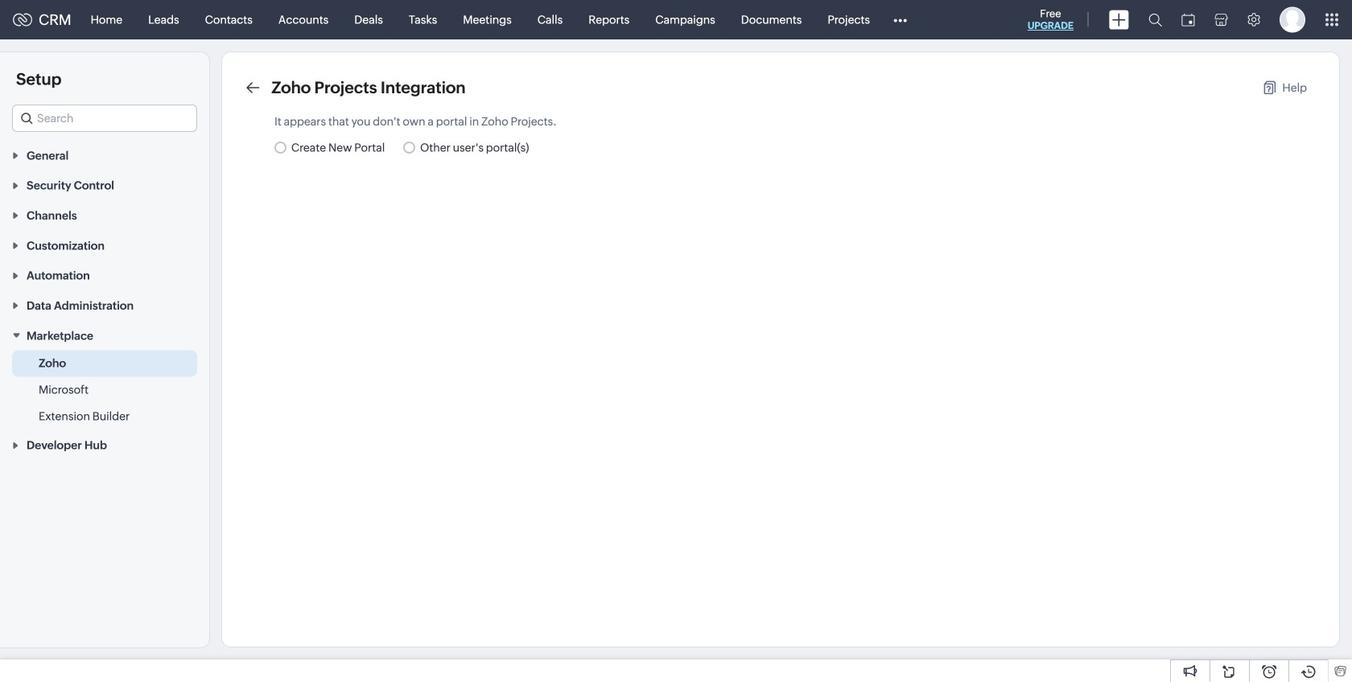 Task type: describe. For each thing, give the bounding box(es) containing it.
search element
[[1139, 0, 1172, 39]]

search image
[[1149, 13, 1162, 27]]

calendar image
[[1182, 13, 1195, 26]]

logo image
[[13, 13, 32, 26]]

Search text field
[[13, 105, 196, 131]]

profile element
[[1270, 0, 1315, 39]]

create menu element
[[1099, 0, 1139, 39]]



Task type: locate. For each thing, give the bounding box(es) containing it.
Other Modules field
[[883, 7, 918, 33]]

profile image
[[1280, 7, 1305, 33]]

create menu image
[[1109, 10, 1129, 29]]

None field
[[12, 105, 197, 132]]

region
[[0, 350, 209, 430]]



Task type: vqa. For each thing, say whether or not it's contained in the screenshot.
Leads Link's Leads
no



